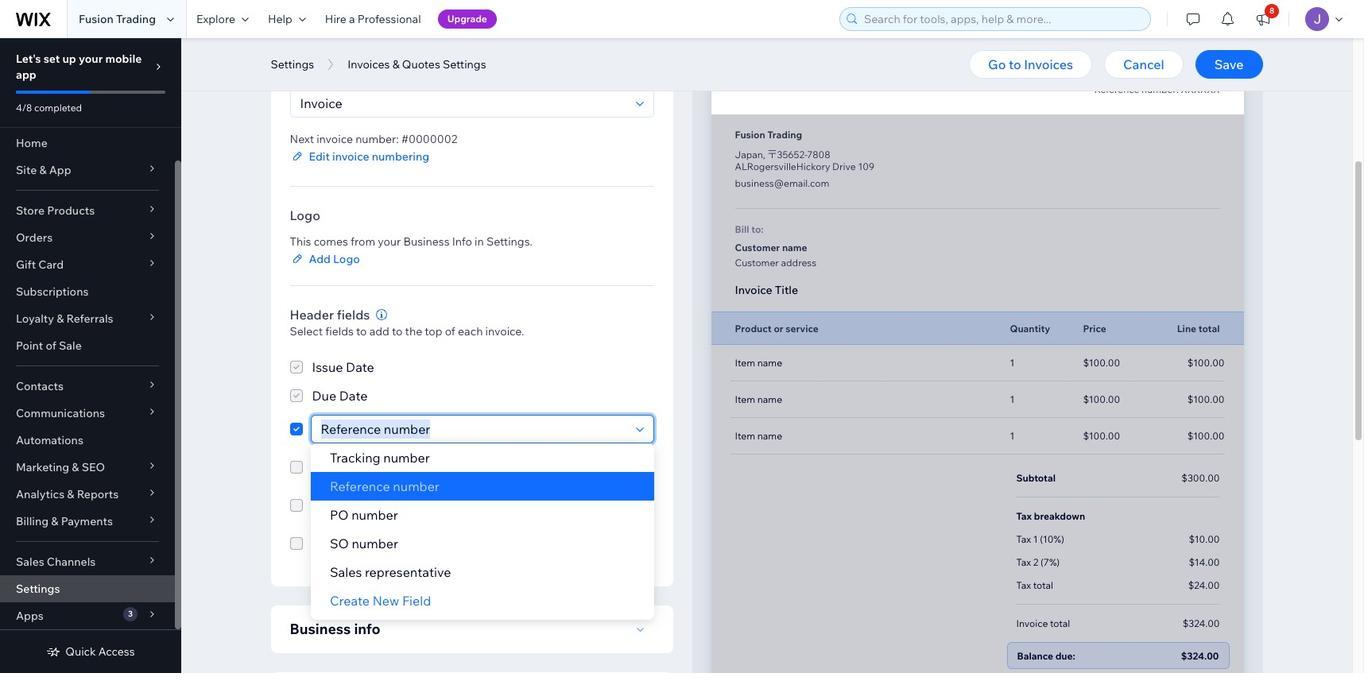 Task type: locate. For each thing, give the bounding box(es) containing it.
sales for sales representative
[[330, 565, 362, 581]]

1 vertical spatial business
[[290, 620, 351, 639]]

3
[[128, 609, 133, 619]]

number:
[[1142, 83, 1179, 95], [356, 132, 399, 146]]

to left add
[[356, 324, 367, 339]]

quick access
[[65, 645, 135, 659]]

trading inside fusion trading japan, 〒35652-7808 alrogersvillehickory drive 109 business@email.com
[[768, 129, 802, 141]]

logo up this
[[290, 208, 320, 223]]

subscriptions
[[16, 285, 89, 299]]

sales up 'create'
[[330, 565, 362, 581]]

dec right 'issue'
[[1164, 50, 1181, 62]]

1 horizontal spatial your
[[378, 235, 401, 249]]

2 customer from the top
[[735, 257, 779, 269]]

2 item from the top
[[735, 394, 755, 406]]

1 vertical spatial your
[[378, 235, 401, 249]]

sales inside list box
[[330, 565, 362, 581]]

settings down help 'button'
[[271, 57, 314, 72]]

#0000002 up save button
[[1164, 31, 1220, 45]]

1 customer from the top
[[735, 242, 780, 254]]

to right go
[[1009, 56, 1022, 72]]

tax down the tax 2 (7%)
[[1017, 580, 1031, 592]]

1 vertical spatial total
[[1034, 580, 1054, 592]]

list box containing tracking number
[[311, 444, 654, 587]]

number: up "edit invoice numbering" button
[[356, 132, 399, 146]]

sidebar element
[[0, 38, 181, 674]]

tracking number
[[330, 450, 430, 466]]

1 vertical spatial date:
[[1138, 67, 1161, 79]]

0 vertical spatial your
[[79, 52, 103, 66]]

settings link
[[0, 576, 175, 603]]

app
[[49, 163, 71, 177]]

1 horizontal spatial logo
[[333, 252, 360, 266]]

sales for sales channels
[[16, 555, 44, 569]]

invoice total
[[1017, 618, 1071, 630]]

0 horizontal spatial invoices
[[348, 57, 390, 72]]

& inside invoices & quotes settings "button"
[[393, 57, 400, 72]]

Choose a field field
[[316, 416, 631, 443], [316, 454, 631, 481], [316, 492, 631, 519], [316, 530, 631, 557]]

0 vertical spatial invoice
[[735, 283, 773, 297]]

number
[[417, 57, 464, 73], [383, 450, 430, 466], [352, 507, 398, 523], [352, 536, 398, 552]]

of left 'sale'
[[46, 339, 56, 353]]

subscriptions link
[[0, 278, 175, 305]]

None checkbox
[[290, 386, 368, 406], [290, 453, 303, 482], [290, 530, 303, 558], [290, 386, 368, 406], [290, 453, 303, 482], [290, 530, 303, 558]]

subtotal
[[1017, 472, 1056, 484]]

sales
[[16, 555, 44, 569], [330, 565, 362, 581]]

your right the from
[[378, 235, 401, 249]]

fields for select
[[325, 324, 354, 339]]

1 horizontal spatial sales
[[330, 565, 362, 581]]

& left seo
[[72, 460, 79, 475]]

$24.00
[[1189, 580, 1220, 592]]

settings right quotes
[[443, 57, 486, 72]]

invoice inside button
[[332, 149, 369, 164]]

& for invoices
[[393, 57, 400, 72]]

logo
[[290, 208, 320, 223], [333, 252, 360, 266]]

1 vertical spatial 19,
[[1183, 67, 1196, 79]]

date: right 'issue'
[[1138, 50, 1161, 62]]

fusion up the mobile
[[79, 12, 114, 26]]

hire a professional link
[[316, 0, 431, 38]]

0 vertical spatial number:
[[1142, 83, 1179, 95]]

to left the on the left of the page
[[392, 324, 403, 339]]

seo
[[82, 460, 105, 475]]

1 vertical spatial dec
[[1164, 67, 1181, 79]]

upgrade
[[447, 13, 487, 25]]

and
[[392, 57, 414, 73]]

business up add logo button
[[404, 235, 450, 249]]

of inside sidebar element
[[46, 339, 56, 353]]

invoice
[[317, 132, 353, 146], [332, 149, 369, 164]]

invoice left title
[[735, 283, 773, 297]]

point of sale link
[[0, 332, 175, 359]]

your right the up at the top left
[[79, 52, 103, 66]]

1 horizontal spatial fusion
[[735, 129, 766, 141]]

0 vertical spatial 2023
[[1198, 50, 1220, 62]]

1 horizontal spatial invoice
[[1017, 618, 1048, 630]]

communications
[[16, 406, 105, 421]]

1 horizontal spatial invoices
[[1024, 56, 1074, 72]]

customer up invoice title
[[735, 257, 779, 269]]

& for analytics
[[67, 487, 74, 502]]

number right and
[[417, 57, 464, 73]]

number up so number
[[352, 507, 398, 523]]

trading up 〒35652-
[[768, 129, 802, 141]]

0 vertical spatial date:
[[1138, 50, 1161, 62]]

1 vertical spatial $324.00
[[1182, 650, 1219, 662]]

invoice up balance
[[1017, 618, 1048, 630]]

next
[[290, 132, 314, 146]]

fields down 'header fields'
[[325, 324, 354, 339]]

19,
[[1183, 50, 1196, 62], [1183, 67, 1196, 79]]

0 vertical spatial fields
[[337, 307, 370, 323]]

& inside loyalty & referrals dropdown button
[[57, 312, 64, 326]]

tax for tax 1 (10%)
[[1017, 534, 1031, 546]]

1 vertical spatial customer
[[735, 257, 779, 269]]

2 horizontal spatial settings
[[443, 57, 486, 72]]

0 vertical spatial invoice
[[317, 132, 353, 146]]

2 vertical spatial total
[[1050, 618, 1071, 630]]

your inside let's set up your mobile app
[[79, 52, 103, 66]]

products
[[47, 204, 95, 218]]

0 horizontal spatial to
[[356, 324, 367, 339]]

0 horizontal spatial number:
[[356, 132, 399, 146]]

business info
[[290, 620, 381, 639]]

2
[[1034, 557, 1039, 569]]

4 tax from the top
[[1017, 580, 1031, 592]]

tax left 2
[[1017, 557, 1031, 569]]

3 tax from the top
[[1017, 557, 1031, 569]]

& inside marketing & seo popup button
[[72, 460, 79, 475]]

line
[[1177, 322, 1197, 334]]

number right tracking
[[383, 450, 430, 466]]

1 horizontal spatial #0000002
[[1164, 31, 1220, 45]]

0 horizontal spatial trading
[[116, 12, 156, 26]]

sales channels
[[16, 555, 96, 569]]

& left quotes
[[393, 57, 400, 72]]

settings inside button
[[271, 57, 314, 72]]

1 vertical spatial #0000002
[[401, 132, 457, 146]]

#0000002
[[1164, 31, 1220, 45], [401, 132, 457, 146]]

0 horizontal spatial fusion
[[79, 12, 114, 26]]

quotes
[[402, 57, 440, 72]]

invoice for next
[[317, 132, 353, 146]]

& inside billing & payments dropdown button
[[51, 514, 58, 529]]

sales inside dropdown button
[[16, 555, 44, 569]]

customer
[[735, 242, 780, 254], [735, 257, 779, 269]]

2 horizontal spatial to
[[1009, 56, 1022, 72]]

price
[[1083, 322, 1107, 334]]

1 vertical spatial number:
[[356, 132, 399, 146]]

tax for tax total
[[1017, 580, 1031, 592]]

fields for header
[[337, 307, 370, 323]]

1 vertical spatial 2023
[[1198, 67, 1220, 79]]

business down 'create'
[[290, 620, 351, 639]]

1 horizontal spatial to
[[392, 324, 403, 339]]

1 horizontal spatial trading
[[768, 129, 802, 141]]

fusion trading
[[79, 12, 156, 26]]

invoice
[[735, 283, 773, 297], [1017, 618, 1048, 630]]

1 horizontal spatial number:
[[1142, 83, 1179, 95]]

total down the tax 2 (7%)
[[1034, 580, 1054, 592]]

1 date: from the top
[[1138, 50, 1161, 62]]

0 horizontal spatial #0000002
[[401, 132, 457, 146]]

2 vertical spatial item name
[[735, 430, 783, 442]]

0 vertical spatial customer
[[735, 242, 780, 254]]

None field
[[295, 90, 631, 117]]

sales representative
[[330, 565, 451, 581]]

0 vertical spatial item name
[[735, 357, 783, 369]]

item name
[[735, 357, 783, 369], [735, 394, 783, 406], [735, 430, 783, 442]]

&
[[393, 57, 400, 72], [39, 163, 47, 177], [57, 312, 64, 326], [72, 460, 79, 475], [67, 487, 74, 502], [51, 514, 58, 529]]

number: down cancel button
[[1142, 83, 1179, 95]]

2023
[[1198, 50, 1220, 62], [1198, 67, 1220, 79]]

option
[[311, 472, 654, 501]]

& inside analytics & reports popup button
[[67, 487, 74, 502]]

analytics
[[16, 487, 65, 502]]

2 vertical spatial item
[[735, 430, 755, 442]]

fields up add
[[337, 307, 370, 323]]

1 horizontal spatial business
[[404, 235, 450, 249]]

point of sale
[[16, 339, 82, 353]]

xxxxxx
[[1181, 83, 1220, 95]]

1 vertical spatial fusion
[[735, 129, 766, 141]]

next invoice number: #0000002
[[290, 132, 457, 146]]

settings up apps
[[16, 582, 60, 596]]

4/8
[[16, 102, 32, 114]]

1 dec from the top
[[1164, 50, 1181, 62]]

0 vertical spatial $324.00
[[1183, 618, 1220, 630]]

sales down billing
[[16, 555, 44, 569]]

logo inside button
[[333, 252, 360, 266]]

header fields
[[290, 307, 370, 323]]

1
[[1010, 357, 1015, 369], [1010, 394, 1015, 406], [1010, 430, 1015, 442], [1034, 534, 1038, 546]]

1 vertical spatial item name
[[735, 394, 783, 406]]

1 vertical spatial logo
[[333, 252, 360, 266]]

tax up the tax 2 (7%)
[[1017, 534, 1031, 546]]

let's
[[16, 52, 41, 66]]

0 horizontal spatial invoice
[[735, 283, 773, 297]]

go to invoices
[[989, 56, 1074, 72]]

your for business
[[378, 235, 401, 249]]

bill to: customer name customer address
[[735, 223, 817, 269]]

fusion for fusion trading japan, 〒35652-7808 alrogersvillehickory drive 109 business@email.com
[[735, 129, 766, 141]]

total right line
[[1199, 322, 1220, 334]]

& inside the site & app dropdown button
[[39, 163, 47, 177]]

list box
[[311, 444, 654, 587]]

invoices right go
[[1024, 56, 1074, 72]]

total for line total
[[1199, 322, 1220, 334]]

settings for 'settings' link
[[16, 582, 60, 596]]

japan,
[[735, 149, 766, 161]]

1 horizontal spatial settings
[[271, 57, 314, 72]]

date:
[[1138, 50, 1161, 62], [1138, 67, 1161, 79]]

& right site
[[39, 163, 47, 177]]

& right billing
[[51, 514, 58, 529]]

settings inside "button"
[[443, 57, 486, 72]]

1 vertical spatial trading
[[768, 129, 802, 141]]

sale
[[59, 339, 82, 353]]

1 horizontal spatial of
[[445, 324, 456, 339]]

1 vertical spatial invoice
[[332, 149, 369, 164]]

0 horizontal spatial logo
[[290, 208, 320, 223]]

dec right due
[[1164, 67, 1181, 79]]

1 tax from the top
[[1017, 511, 1032, 522]]

store products
[[16, 204, 95, 218]]

trading for fusion trading japan, 〒35652-7808 alrogersvillehickory drive 109 business@email.com
[[768, 129, 802, 141]]

tax up tax 1 (10%)
[[1017, 511, 1032, 522]]

trading
[[116, 12, 156, 26], [768, 129, 802, 141]]

None checkbox
[[290, 358, 374, 377], [290, 415, 303, 444], [290, 491, 303, 520], [290, 358, 374, 377], [290, 415, 303, 444], [290, 491, 303, 520]]

0 vertical spatial 19,
[[1183, 50, 1196, 62]]

0 vertical spatial #0000002
[[1164, 31, 1220, 45]]

invoice down next invoice number: #0000002
[[332, 149, 369, 164]]

number for so number
[[352, 536, 398, 552]]

dec
[[1164, 50, 1181, 62], [1164, 67, 1181, 79]]

create new field
[[330, 593, 431, 609]]

& left reports
[[67, 487, 74, 502]]

loyalty & referrals button
[[0, 305, 175, 332]]

#0000002 up numbering
[[401, 132, 457, 146]]

invoices left and
[[348, 57, 390, 72]]

0 horizontal spatial your
[[79, 52, 103, 66]]

invoice up edit on the top
[[317, 132, 353, 146]]

1 vertical spatial fields
[[325, 324, 354, 339]]

0 vertical spatial fusion
[[79, 12, 114, 26]]

hire
[[325, 12, 347, 26]]

reports
[[77, 487, 119, 502]]

0 vertical spatial trading
[[116, 12, 156, 26]]

& right 'loyalty'
[[57, 312, 64, 326]]

in
[[475, 235, 484, 249]]

0 horizontal spatial sales
[[16, 555, 44, 569]]

quantity
[[1010, 322, 1051, 334]]

customer down to:
[[735, 242, 780, 254]]

0 horizontal spatial settings
[[16, 582, 60, 596]]

1 19, from the top
[[1183, 50, 1196, 62]]

0 horizontal spatial of
[[46, 339, 56, 353]]

logo down comes
[[333, 252, 360, 266]]

alrogersvillehickory
[[735, 161, 831, 173]]

number down 'po number' at the left
[[352, 536, 398, 552]]

trading up the mobile
[[116, 12, 156, 26]]

settings inside sidebar element
[[16, 582, 60, 596]]

date: right due
[[1138, 67, 1161, 79]]

total up due:
[[1050, 618, 1071, 630]]

1 vertical spatial item
[[735, 394, 755, 406]]

save button
[[1196, 50, 1263, 79]]

1 item name from the top
[[735, 357, 783, 369]]

add logo
[[309, 252, 360, 266]]

tax for tax 2 (7%)
[[1017, 557, 1031, 569]]

fusion up japan,
[[735, 129, 766, 141]]

2 choose a field field from the top
[[316, 454, 631, 481]]

of right "top" on the left of the page
[[445, 324, 456, 339]]

settings.
[[487, 235, 533, 249]]

0 vertical spatial dec
[[1164, 50, 1181, 62]]

total
[[1199, 322, 1220, 334], [1034, 580, 1054, 592], [1050, 618, 1071, 630]]

& for marketing
[[72, 460, 79, 475]]

fusion inside fusion trading japan, 〒35652-7808 alrogersvillehickory drive 109 business@email.com
[[735, 129, 766, 141]]

fields
[[337, 307, 370, 323], [325, 324, 354, 339]]

1 vertical spatial invoice
[[1017, 618, 1048, 630]]

0 vertical spatial item
[[735, 357, 755, 369]]

0 vertical spatial total
[[1199, 322, 1220, 334]]

$324.00 for invoice total
[[1183, 618, 1220, 630]]

due:
[[1056, 650, 1076, 662]]

2 tax from the top
[[1017, 534, 1031, 546]]



Task type: describe. For each thing, give the bounding box(es) containing it.
2 item name from the top
[[735, 394, 783, 406]]

billing
[[16, 514, 49, 529]]

$10.00
[[1189, 534, 1220, 546]]

#0000002 issue date: dec 19, 2023 due date: dec 19, 2023 reference number: xxxxxx
[[1095, 31, 1220, 95]]

comes
[[314, 235, 348, 249]]

bill
[[735, 223, 750, 235]]

go to invoices button
[[969, 50, 1093, 79]]

select
[[290, 324, 323, 339]]

3 item name from the top
[[735, 430, 783, 442]]

7808
[[807, 149, 831, 161]]

top
[[425, 324, 443, 339]]

(7%)
[[1041, 557, 1060, 569]]

numbering
[[372, 149, 429, 164]]

new
[[373, 593, 399, 609]]

& for site
[[39, 163, 47, 177]]

up
[[62, 52, 76, 66]]

4/8 completed
[[16, 102, 82, 114]]

$300.00
[[1182, 472, 1220, 484]]

your for mobile
[[79, 52, 103, 66]]

document
[[290, 57, 353, 73]]

gift
[[16, 258, 36, 272]]

number: inside #0000002 issue date: dec 19, 2023 due date: dec 19, 2023 reference number: xxxxxx
[[1142, 83, 1179, 95]]

Search for tools, apps, help & more... field
[[860, 8, 1146, 30]]

invoice.
[[485, 324, 524, 339]]

& for billing
[[51, 514, 58, 529]]

1 choose a field field from the top
[[316, 416, 631, 443]]

store
[[16, 204, 45, 218]]

sales channels button
[[0, 549, 175, 576]]

add
[[369, 324, 390, 339]]

completed
[[34, 102, 82, 114]]

automations
[[16, 433, 83, 448]]

orders
[[16, 231, 53, 245]]

analytics & reports
[[16, 487, 119, 502]]

a
[[349, 12, 355, 26]]

communications button
[[0, 400, 175, 427]]

help
[[268, 12, 293, 26]]

3 item from the top
[[735, 430, 755, 442]]

contacts button
[[0, 373, 175, 400]]

let's set up your mobile app
[[16, 52, 142, 82]]

home
[[16, 136, 48, 150]]

upgrade button
[[438, 10, 497, 29]]

loyalty & referrals
[[16, 312, 113, 326]]

0 horizontal spatial business
[[290, 620, 351, 639]]

2 2023 from the top
[[1198, 67, 1220, 79]]

to inside go to invoices button
[[1009, 56, 1022, 72]]

add logo button
[[290, 251, 533, 267]]

& for loyalty
[[57, 312, 64, 326]]

analytics & reports button
[[0, 481, 175, 508]]

settings for settings button
[[271, 57, 314, 72]]

invoice for invoice title
[[735, 283, 773, 297]]

3 choose a field field from the top
[[316, 492, 631, 519]]

product
[[735, 322, 772, 334]]

2 19, from the top
[[1183, 67, 1196, 79]]

invoices inside "button"
[[348, 57, 390, 72]]

contacts
[[16, 379, 64, 394]]

professional
[[358, 12, 421, 26]]

invoice title
[[735, 283, 798, 297]]

site
[[16, 163, 37, 177]]

tax for tax breakdown
[[1017, 511, 1032, 522]]

help button
[[258, 0, 316, 38]]

trading for fusion trading
[[116, 12, 156, 26]]

channels
[[47, 555, 96, 569]]

name inside bill to: customer name customer address
[[782, 242, 808, 254]]

representative
[[365, 565, 451, 581]]

save
[[1215, 56, 1244, 72]]

edit invoice numbering button
[[290, 149, 457, 165]]

to:
[[752, 223, 764, 235]]

cancel button
[[1105, 50, 1184, 79]]

create new field button
[[330, 592, 431, 611]]

title
[[775, 283, 798, 297]]

marketing & seo button
[[0, 454, 175, 481]]

create
[[330, 593, 370, 609]]

billing & payments
[[16, 514, 113, 529]]

marketing
[[16, 460, 69, 475]]

from
[[351, 235, 375, 249]]

2 dec from the top
[[1164, 67, 1181, 79]]

fusion for fusion trading
[[79, 12, 114, 26]]

add
[[309, 252, 331, 266]]

number for tracking number
[[383, 450, 430, 466]]

$324.00 for balance due:
[[1182, 650, 1219, 662]]

header
[[290, 307, 334, 323]]

8 button
[[1246, 0, 1281, 38]]

(10%)
[[1040, 534, 1065, 546]]

number for po number
[[352, 507, 398, 523]]

breakdown
[[1034, 511, 1086, 522]]

1 item from the top
[[735, 357, 755, 369]]

payments
[[61, 514, 113, 529]]

#0000002 inside #0000002 issue date: dec 19, 2023 due date: dec 19, 2023 reference number: xxxxxx
[[1164, 31, 1220, 45]]

2 date: from the top
[[1138, 67, 1161, 79]]

point
[[16, 339, 43, 353]]

app
[[16, 68, 36, 82]]

4 choose a field field from the top
[[316, 530, 631, 557]]

1 2023 from the top
[[1198, 50, 1220, 62]]

explore
[[196, 12, 235, 26]]

info
[[354, 620, 381, 639]]

edit
[[309, 149, 330, 164]]

select fields to add to the top of each invoice.
[[290, 324, 524, 339]]

referrals
[[66, 312, 113, 326]]

edit invoice numbering
[[309, 149, 429, 164]]

product or service
[[735, 322, 819, 334]]

apps
[[16, 609, 44, 623]]

total for tax total
[[1034, 580, 1054, 592]]

access
[[98, 645, 135, 659]]

card
[[38, 258, 64, 272]]

loyalty
[[16, 312, 54, 326]]

info
[[452, 235, 472, 249]]

balance
[[1017, 650, 1054, 662]]

document name and number
[[290, 57, 464, 73]]

invoices inside button
[[1024, 56, 1074, 72]]

tax breakdown
[[1017, 511, 1086, 522]]

mobile
[[105, 52, 142, 66]]

service
[[786, 322, 819, 334]]

0 vertical spatial logo
[[290, 208, 320, 223]]

orders button
[[0, 224, 175, 251]]

site & app button
[[0, 157, 175, 184]]

invoice for edit
[[332, 149, 369, 164]]

settings button
[[263, 52, 322, 76]]

invoices & quotes settings button
[[340, 52, 494, 76]]

invoice for invoice total
[[1017, 618, 1048, 630]]

total for invoice total
[[1050, 618, 1071, 630]]

0 vertical spatial business
[[404, 235, 450, 249]]



Task type: vqa. For each thing, say whether or not it's contained in the screenshot.


